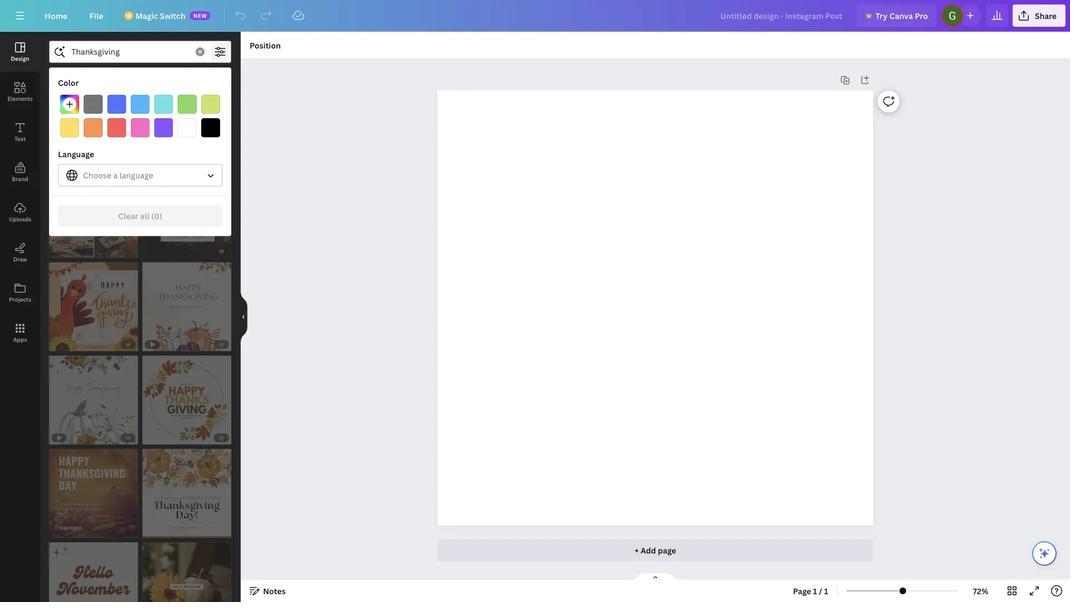 Task type: describe. For each thing, give the bounding box(es) containing it.
brand button
[[0, 152, 40, 192]]

apps
[[13, 336, 27, 343]]

templates button
[[49, 67, 148, 89]]

magic
[[136, 10, 158, 21]]

2 1 from the left
[[824, 586, 829, 596]]

language
[[58, 149, 94, 159]]

draw button
[[0, 232, 40, 273]]

Lime button
[[201, 95, 220, 114]]

home link
[[36, 4, 76, 27]]

choose a language
[[83, 170, 153, 181]]

templates
[[79, 73, 118, 83]]

Purple button
[[154, 118, 173, 137]]

orange image
[[84, 118, 103, 137]]

Black button
[[201, 118, 220, 137]]

position button
[[245, 36, 285, 54]]

white image
[[178, 118, 197, 137]]

pro
[[915, 10, 928, 21]]

all
[[140, 211, 149, 221]]

72% button
[[963, 582, 999, 600]]

turquoise blue image
[[154, 95, 173, 114]]

Turquoise blue button
[[154, 95, 173, 114]]

language
[[120, 170, 153, 181]]

coral red image
[[107, 118, 126, 137]]

turquoise blue image
[[154, 95, 173, 114]]

Royal blue button
[[107, 95, 126, 114]]

Light blue button
[[131, 95, 150, 114]]

show pages image
[[629, 572, 682, 581]]

#737373 button
[[84, 95, 103, 114]]

orange brown illustrative happy thanksgiving instagram post group
[[49, 262, 138, 351]]

position
[[250, 40, 281, 50]]

grass green image
[[178, 95, 197, 114]]

page 1 / 1
[[793, 586, 829, 596]]

Orange button
[[84, 118, 103, 137]]

notes
[[263, 586, 286, 596]]

Design title text field
[[712, 4, 853, 27]]

add a new color image
[[60, 95, 79, 114]]

Coral red button
[[107, 118, 126, 137]]

page
[[658, 545, 676, 556]]

text button
[[0, 112, 40, 152]]

clear all (0) button
[[58, 205, 222, 227]]

hide image
[[240, 290, 248, 344]]

grass green image
[[178, 95, 197, 114]]

color
[[58, 77, 79, 88]]

choose
[[83, 170, 111, 181]]

/
[[819, 586, 823, 596]]

share button
[[1013, 4, 1066, 27]]

brown orange fall collage instagram post image
[[49, 169, 138, 258]]

text
[[14, 135, 26, 142]]

uploads
[[9, 215, 31, 223]]

hello november fall monthly gratitude instagram post image
[[142, 542, 231, 602]]

elements button
[[0, 72, 40, 112]]

canva
[[890, 10, 913, 21]]

try
[[876, 10, 888, 21]]

light blue image
[[131, 95, 150, 114]]

+ add page button
[[438, 539, 873, 561]]



Task type: vqa. For each thing, say whether or not it's contained in the screenshot.
Canva
yes



Task type: locate. For each thing, give the bounding box(es) containing it.
main menu bar
[[0, 0, 1070, 32]]

design button
[[0, 32, 40, 72]]

file button
[[81, 4, 112, 27]]

purple image
[[154, 118, 173, 137], [154, 118, 173, 137]]

new
[[193, 12, 207, 19]]

0 horizontal spatial 1
[[813, 586, 818, 596]]

#737373 image
[[84, 95, 103, 114]]

notes button
[[245, 582, 290, 600]]

white and orange modern thanksgiving instagram post image
[[49, 449, 138, 538]]

try canva pro
[[876, 10, 928, 21]]

1 vertical spatial happy thanksgiving instagram post group
[[49, 356, 138, 445]]

1 horizontal spatial 1
[[824, 586, 829, 596]]

royal blue image
[[107, 95, 126, 114]]

draw
[[13, 255, 27, 263]]

orange illustrated happy thanksgiving instagram post group
[[142, 356, 231, 445]]

0 horizontal spatial happy thanksgiving instagram post group
[[49, 356, 138, 445]]

hello november pumpkin retro instagram post image
[[49, 542, 138, 602]]

72%
[[973, 586, 989, 596]]

clear all (0)
[[118, 211, 162, 221]]

try canva pro button
[[857, 4, 937, 27]]

orange image
[[84, 118, 103, 137]]

orange brown illustrative happy thanksgiving instagram post image
[[49, 262, 138, 351]]

+ add page
[[635, 545, 676, 556]]

styles
[[178, 73, 201, 83]]

1
[[813, 586, 818, 596], [824, 586, 829, 596]]

1 horizontal spatial happy thanksgiving instagram post group
[[142, 262, 231, 351]]

light blue image
[[131, 95, 150, 114]]

orange watercolor happy thanksgiving instagram post image
[[142, 449, 231, 538]]

White button
[[178, 118, 197, 137]]

home
[[45, 10, 67, 21]]

1 left /
[[813, 586, 818, 596]]

clear
[[118, 211, 138, 221]]

color option group
[[58, 93, 222, 140]]

elements
[[7, 95, 33, 102]]

styles button
[[148, 67, 231, 89]]

magic switch
[[136, 10, 185, 21]]

projects
[[9, 296, 31, 303]]

projects button
[[0, 273, 40, 313]]

lime image
[[201, 95, 220, 114]]

(0)
[[151, 211, 162, 221]]

brown natural hello fall instagram post group
[[142, 169, 231, 258]]

share
[[1035, 10, 1057, 21]]

white image
[[178, 118, 197, 137]]

yellow image
[[60, 118, 79, 137], [60, 118, 79, 137]]

file
[[90, 10, 103, 21]]

canva assistant image
[[1038, 547, 1052, 560]]

pink image
[[131, 118, 150, 137], [131, 118, 150, 137]]

brand
[[12, 175, 28, 183]]

design
[[11, 55, 29, 62]]

brown natural hello fall instagram post image
[[142, 169, 231, 258]]

apps button
[[0, 313, 40, 353]]

switch
[[160, 10, 185, 21]]

Grass green button
[[178, 95, 197, 114]]

black image
[[201, 118, 220, 137], [201, 118, 220, 137]]

+
[[635, 545, 639, 556]]

white and grey modern thanksgiving instagram post image
[[49, 76, 138, 164]]

add
[[641, 545, 656, 556]]

uploads button
[[0, 192, 40, 232]]

0 vertical spatial happy thanksgiving instagram post group
[[142, 262, 231, 351]]

lime image
[[201, 95, 220, 114]]

happy thanksgiving instagram post group
[[142, 262, 231, 351], [49, 356, 138, 445]]

add a new color image
[[60, 95, 79, 114]]

royal blue image
[[107, 95, 126, 114]]

orange illustrated happy thanksgiving instagram post image
[[142, 356, 231, 445]]

coral red image
[[107, 118, 126, 137]]

Use 5+ words to describe... search field
[[71, 41, 189, 62]]

#737373 image
[[84, 95, 103, 114]]

Yellow button
[[60, 118, 79, 137]]

1 1 from the left
[[813, 586, 818, 596]]

Pink button
[[131, 118, 150, 137]]

Language button
[[58, 164, 222, 186]]

side panel tab list
[[0, 32, 40, 353]]

a
[[113, 170, 118, 181]]

1 right /
[[824, 586, 829, 596]]

page
[[793, 586, 812, 596]]

neutral organic shapes illustrated fall giveaway instagram post image
[[142, 76, 231, 164]]



